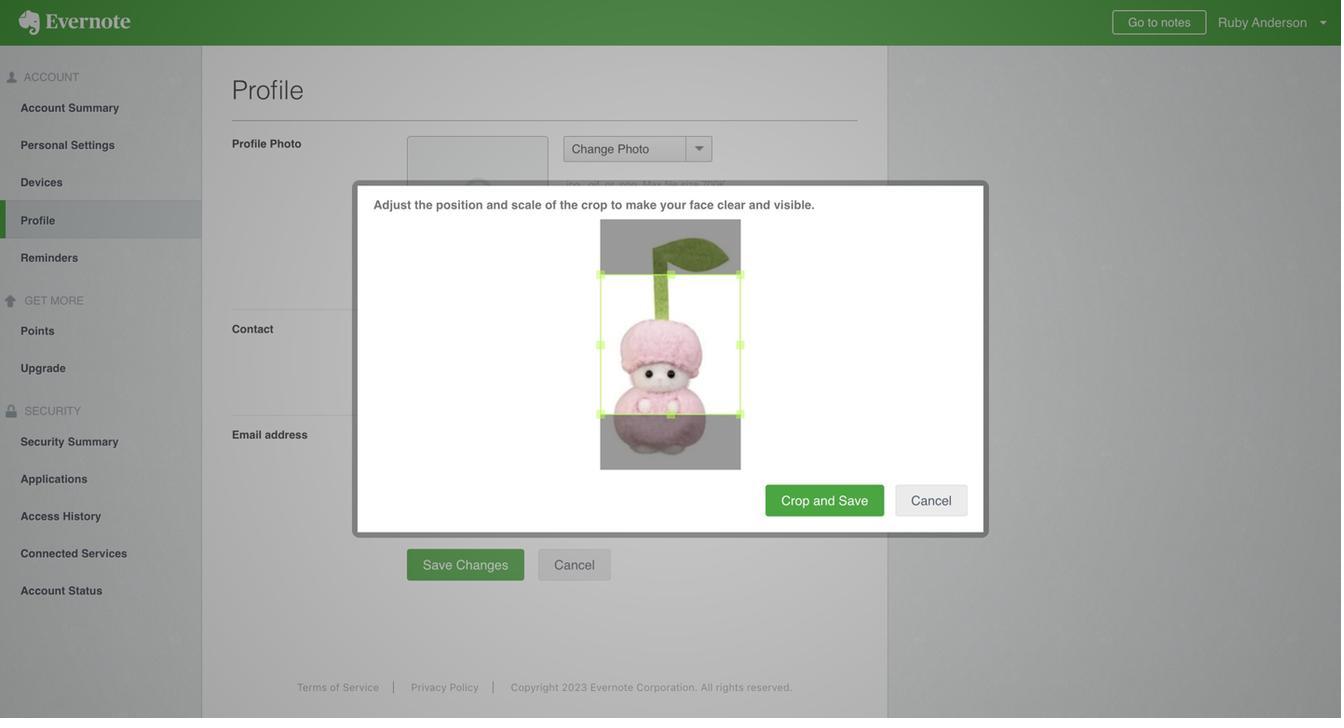 Task type: locate. For each thing, give the bounding box(es) containing it.
profile for 'profile' link on the top of page
[[20, 214, 55, 227]]

1 vertical spatial to
[[611, 198, 623, 212]]

notes
[[1162, 15, 1191, 29]]

security up security summary
[[21, 405, 81, 418]]

to left other
[[599, 517, 608, 530]]

copyright 2023 evernote corporation. all rights reserved.
[[511, 682, 793, 694]]

0 horizontal spatial photo
[[270, 137, 302, 150]]

2 vertical spatial profile
[[20, 214, 55, 227]]

and left scale
[[487, 198, 508, 212]]

summary
[[68, 101, 119, 114], [68, 436, 119, 449]]

account inside account summary link
[[20, 101, 65, 114]]

access history link
[[0, 497, 201, 534]]

account for account summary
[[20, 101, 65, 114]]

to inside go to notes link
[[1148, 15, 1158, 29]]

the
[[415, 198, 433, 212], [560, 198, 578, 212]]

1 horizontal spatial of
[[545, 198, 557, 212]]

2 vertical spatial to
[[599, 517, 608, 530]]

scale
[[512, 198, 542, 212]]

1 horizontal spatial photo
[[618, 142, 650, 156]]

crop and save
[[782, 493, 869, 508]]

1 horizontal spatial to
[[611, 198, 623, 212]]

of right terms in the left of the page
[[330, 682, 340, 694]]

1 vertical spatial of
[[330, 682, 340, 694]]

to down or
[[611, 198, 623, 212]]

profile
[[232, 75, 304, 105], [232, 137, 267, 150], [20, 214, 55, 227]]

1 the from the left
[[415, 198, 433, 212]]

the right adjust
[[415, 198, 433, 212]]

photo for change photo
[[618, 142, 650, 156]]

profile inside 'profile' link
[[20, 214, 55, 227]]

size
[[681, 179, 699, 191]]

0 horizontal spatial and
[[487, 198, 508, 212]]

summary up applications link
[[68, 436, 119, 449]]

account up personal
[[20, 101, 65, 114]]

crop and save link
[[766, 485, 885, 517]]

terms of service link
[[283, 682, 394, 694]]

get
[[25, 294, 47, 307]]

make
[[626, 198, 657, 212]]

1 vertical spatial security
[[20, 436, 65, 449]]

services
[[81, 547, 127, 560]]

summary for account summary
[[68, 101, 119, 114]]

the down .jpg,
[[560, 198, 578, 212]]

security up applications
[[20, 436, 65, 449]]

terms of service
[[297, 682, 379, 694]]

account inside account status link
[[20, 585, 65, 598]]

of right scale
[[545, 198, 557, 212]]

crop
[[582, 198, 608, 212]]

0 vertical spatial summary
[[68, 101, 119, 114]]

1 vertical spatial summary
[[68, 436, 119, 449]]

2 horizontal spatial and
[[814, 493, 835, 508]]

2 vertical spatial account
[[20, 585, 65, 598]]

1 vertical spatial profile
[[232, 137, 267, 150]]

profile for profile photo
[[232, 137, 267, 150]]

applications link
[[0, 460, 201, 497]]

security summary
[[20, 436, 119, 449]]

0 vertical spatial of
[[545, 198, 557, 212]]

security
[[21, 405, 81, 418], [20, 436, 65, 449]]

account for account
[[21, 71, 79, 84]]

of
[[545, 198, 557, 212], [330, 682, 340, 694]]

0 vertical spatial security
[[21, 405, 81, 418]]

1 horizontal spatial the
[[560, 198, 578, 212]]

privacy policy link
[[397, 682, 494, 694]]

face
[[690, 198, 714, 212]]

2 horizontal spatial to
[[1148, 15, 1158, 29]]

account summary link
[[0, 88, 201, 126]]

0 vertical spatial account
[[21, 71, 79, 84]]

be
[[549, 517, 562, 530]]

file
[[665, 179, 678, 191]]

contact
[[232, 323, 274, 336]]

account
[[21, 71, 79, 84], [20, 101, 65, 114], [20, 585, 65, 598]]

history
[[63, 510, 101, 523]]

summary up personal settings link
[[68, 101, 119, 114]]

reminders link
[[0, 238, 201, 276]]

clear
[[718, 198, 746, 212]]

0 horizontal spatial to
[[599, 517, 608, 530]]

visible.
[[774, 198, 815, 212]]

1 vertical spatial account
[[20, 101, 65, 114]]

connected
[[20, 547, 78, 560]]

and right the crop
[[814, 493, 835, 508]]

account up account summary
[[21, 71, 79, 84]]

and right clear
[[749, 198, 771, 212]]

ruby anderson
[[1219, 15, 1308, 30]]

to right go
[[1148, 15, 1158, 29]]

change photo
[[572, 142, 650, 156]]

account for account status
[[20, 585, 65, 598]]

photo
[[270, 137, 302, 150], [618, 142, 650, 156]]

evernote link
[[0, 0, 149, 46]]

email
[[232, 428, 262, 441]]

to
[[1148, 15, 1158, 29], [611, 198, 623, 212], [599, 517, 608, 530]]

0 horizontal spatial the
[[415, 198, 433, 212]]

your profile information may be visible to other collaborators.
[[407, 517, 707, 530]]

points link
[[0, 312, 201, 349]]

position
[[436, 198, 483, 212]]

all
[[701, 682, 713, 694]]

0 vertical spatial profile
[[232, 75, 304, 105]]

your
[[407, 517, 430, 530]]

0 vertical spatial to
[[1148, 15, 1158, 29]]

other
[[611, 517, 637, 530]]

account down connected
[[20, 585, 65, 598]]

address
[[265, 428, 308, 441]]

and
[[487, 198, 508, 212], [749, 198, 771, 212], [814, 493, 835, 508]]

None submit
[[407, 549, 524, 581], [539, 549, 611, 581], [407, 549, 524, 581], [539, 549, 611, 581]]



Task type: describe. For each thing, give the bounding box(es) containing it.
security for security
[[21, 405, 81, 418]]

may
[[525, 517, 546, 530]]

photo for profile photo
[[270, 137, 302, 150]]

0 horizontal spatial of
[[330, 682, 340, 694]]

go to notes
[[1129, 15, 1191, 29]]

security for security summary
[[20, 436, 65, 449]]

your
[[660, 198, 687, 212]]

information
[[466, 517, 522, 530]]

policy
[[450, 682, 479, 694]]

access
[[20, 510, 60, 523]]

profile link
[[6, 200, 201, 238]]

visible
[[565, 517, 596, 530]]

700k.
[[702, 179, 729, 191]]

profile
[[433, 517, 463, 530]]

reminders
[[20, 251, 78, 264]]

rights
[[716, 682, 744, 694]]

change
[[572, 142, 615, 156]]

evernote
[[590, 682, 634, 694]]

or
[[605, 179, 614, 191]]

2 the from the left
[[560, 198, 578, 212]]

.jpg,
[[564, 179, 583, 191]]

.gif,
[[586, 179, 602, 191]]

profile photo
[[232, 137, 302, 150]]

personal
[[20, 139, 68, 152]]

account status link
[[0, 572, 201, 609]]

ruby anderson link
[[1214, 0, 1342, 46]]

max
[[643, 179, 662, 191]]

points
[[20, 325, 55, 338]]

reserved.
[[747, 682, 793, 694]]

account summary
[[20, 101, 119, 114]]

personal settings link
[[0, 126, 201, 163]]

email address
[[232, 428, 308, 441]]

crop
[[782, 493, 810, 508]]

adjust the position and scale of the crop to make your face clear and visible.
[[374, 198, 815, 212]]

ruby
[[1219, 15, 1249, 30]]

applications
[[20, 473, 88, 486]]

evernote image
[[0, 10, 149, 35]]

devices link
[[0, 163, 201, 200]]

cancel
[[912, 493, 952, 508]]

get more
[[21, 294, 84, 307]]

.jpg, .gif, or .png. max file size 700k.
[[564, 179, 729, 191]]

connected services link
[[0, 534, 201, 572]]

service
[[343, 682, 379, 694]]

save
[[839, 493, 869, 508]]

1 horizontal spatial and
[[749, 198, 771, 212]]

personal settings
[[20, 139, 115, 152]]

status
[[68, 585, 103, 598]]

more
[[50, 294, 84, 307]]

collaborators.
[[640, 517, 707, 530]]

settings
[[71, 139, 115, 152]]

go to notes link
[[1113, 10, 1207, 34]]

access history
[[20, 510, 101, 523]]

corporation.
[[637, 682, 698, 694]]

privacy
[[411, 682, 447, 694]]

adjust
[[374, 198, 411, 212]]

summary for security summary
[[68, 436, 119, 449]]

Full name text field
[[407, 352, 854, 382]]

.png.
[[617, 179, 640, 191]]

account status
[[20, 585, 103, 598]]

devices
[[20, 176, 63, 189]]

copyright
[[511, 682, 559, 694]]

cancel link
[[896, 485, 968, 517]]

upgrade link
[[0, 349, 201, 386]]

anderson
[[1252, 15, 1308, 30]]

go
[[1129, 15, 1145, 29]]

2023
[[562, 682, 587, 694]]

connected services
[[20, 547, 127, 560]]

terms
[[297, 682, 327, 694]]

security summary link
[[0, 422, 201, 460]]

privacy policy
[[411, 682, 479, 694]]

upgrade
[[20, 362, 66, 375]]



Task type: vqa. For each thing, say whether or not it's contained in the screenshot.
new inside the search box
no



